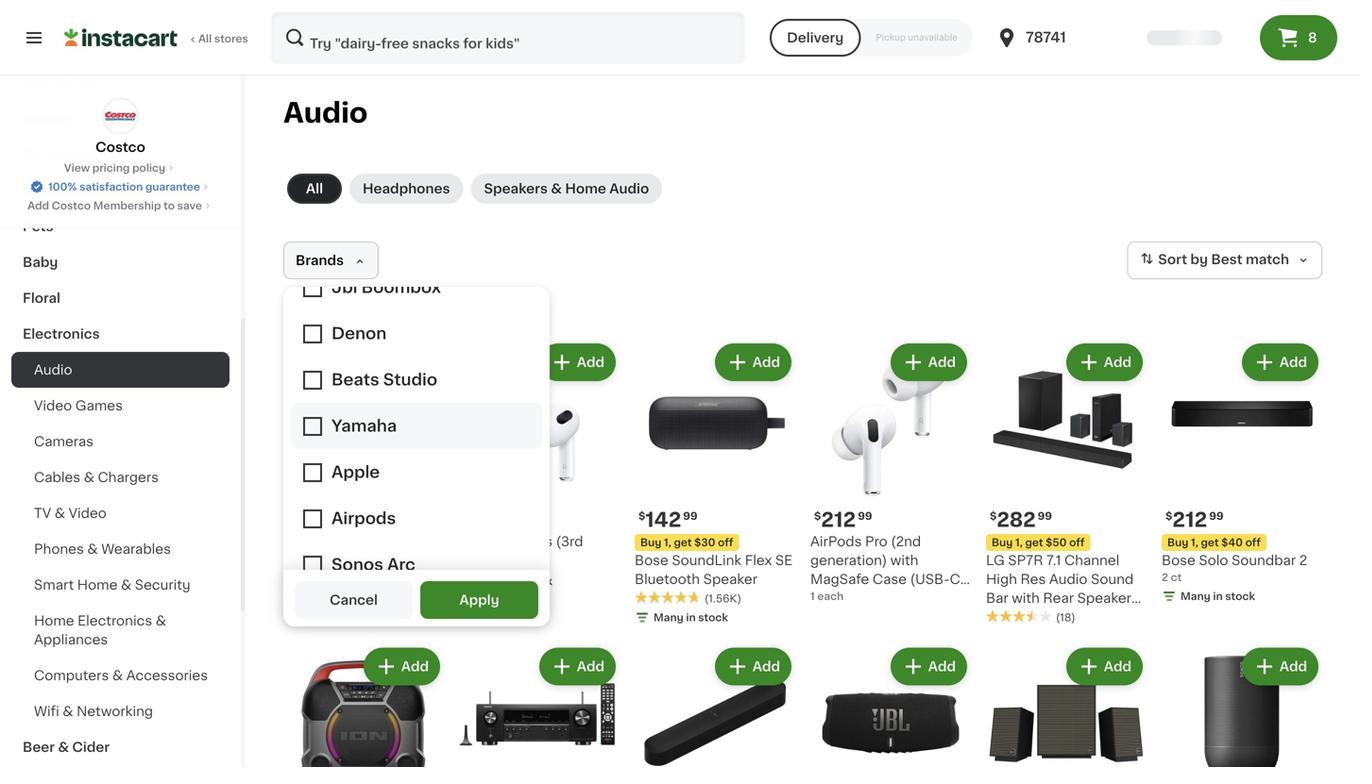 Task type: locate. For each thing, give the bounding box(es) containing it.
brands
[[296, 254, 344, 267]]

in
[[510, 577, 520, 587], [1213, 592, 1223, 602], [686, 613, 696, 623]]

$ 282 99
[[990, 511, 1052, 530]]

case
[[873, 573, 907, 587]]

& right phones in the bottom of the page
[[87, 543, 98, 556]]

cider
[[72, 741, 110, 755]]

buy for 282
[[992, 538, 1013, 548]]

with for with
[[810, 592, 838, 605]]

yamaha
[[283, 554, 335, 568]]

0 horizontal spatial home
[[34, 615, 74, 628]]

2 212 from the left
[[1173, 511, 1207, 530]]

beer & cider
[[23, 741, 110, 755]]

$ up buy 1, get $30 off
[[639, 511, 645, 522]]

bose up ct
[[1162, 554, 1196, 568]]

100% satisfaction guarantee button
[[29, 176, 211, 195]]

stock down bose solo soundbar 2 2 ct
[[1225, 592, 1255, 602]]

1 horizontal spatial $ 212 99
[[1166, 511, 1224, 530]]

1 off from the left
[[718, 538, 733, 548]]

212 up buy 1, get $40 off
[[1173, 511, 1207, 530]]

sound down channel
[[1091, 573, 1134, 587]]

view pricing policy
[[64, 163, 165, 173]]

costco up the view pricing policy "link"
[[96, 141, 145, 154]]

$152.99 element
[[459, 508, 620, 533]]

& up networking
[[112, 670, 123, 683]]

1, down $ 142 99
[[664, 538, 671, 548]]

many in stock inside product group
[[654, 613, 728, 623]]

0 vertical spatial in
[[510, 577, 520, 587]]

99 inside $ 282 99
[[1038, 511, 1052, 522]]

2 sound from the left
[[1091, 573, 1134, 587]]

0 horizontal spatial all
[[198, 34, 212, 44]]

0 horizontal spatial 1
[[283, 611, 288, 621]]

many in stock for 212
[[1181, 592, 1255, 602]]

& down view
[[75, 184, 86, 197]]

(2nd
[[891, 536, 921, 549]]

$ up airpods
[[814, 511, 821, 522]]

$ 212 99 up airpods
[[814, 511, 872, 530]]

100% satisfaction guarantee
[[48, 182, 200, 192]]

off for 282
[[1069, 538, 1085, 548]]

buy 1, get $30 off
[[640, 538, 733, 548]]

floral
[[23, 292, 60, 305]]

0 vertical spatial bar
[[329, 573, 352, 587]]

all left stores
[[198, 34, 212, 44]]

1 horizontal spatial 212
[[1173, 511, 1207, 530]]

lg sp7r 7.1 channel high res audio sound bar with rear speaker kit
[[986, 554, 1134, 624]]

many in stock for 142
[[654, 613, 728, 623]]

audio inside lg sp7r 7.1 channel high res audio sound bar with rear speaker kit
[[1049, 573, 1088, 587]]

99 inside $ 142 99
[[683, 511, 698, 522]]

wifi & networking
[[34, 706, 153, 719]]

1 horizontal spatial in
[[686, 613, 696, 623]]

save
[[177, 201, 202, 211]]

ct
[[1171, 573, 1182, 583]]

99 up buy 1, get $30 off
[[683, 511, 698, 522]]

1 horizontal spatial each
[[817, 592, 844, 602]]

sort
[[1158, 253, 1187, 267]]

$50
[[1046, 538, 1067, 548]]

all for all
[[306, 182, 323, 196]]

cables & chargers
[[34, 471, 159, 485]]

speaker up (1.56k)
[[703, 573, 758, 587]]

& for chargers
[[84, 471, 94, 485]]

2 horizontal spatial with
[[1012, 592, 1040, 605]]

3 1, from the left
[[1191, 538, 1198, 548]]

2 horizontal spatial home
[[565, 182, 606, 196]]

0 horizontal spatial 1,
[[664, 538, 671, 548]]

0 vertical spatial 2
[[1299, 554, 1307, 568]]

off for 142
[[718, 538, 733, 548]]

sound down yamaha
[[283, 573, 326, 587]]

2 vertical spatial many
[[654, 613, 684, 623]]

all
[[198, 34, 212, 44], [306, 182, 323, 196]]

included
[[810, 611, 868, 624]]

$ for bose solo soundbar 2
[[1166, 511, 1173, 522]]

kit
[[986, 611, 1004, 624]]

each down magsafe on the bottom of the page
[[817, 592, 844, 602]]

2 bose from the left
[[1162, 554, 1196, 568]]

0 horizontal spatial many
[[478, 577, 508, 587]]

1
[[810, 592, 815, 602], [283, 611, 288, 621]]

99 up buy 1, get $50 off
[[1038, 511, 1052, 522]]

1 horizontal spatial off
[[1069, 538, 1085, 548]]

home up 'appliances'
[[34, 615, 74, 628]]

2 horizontal spatial 1,
[[1191, 538, 1198, 548]]

1 horizontal spatial stock
[[698, 613, 728, 623]]

product group containing 282
[[986, 340, 1147, 626]]

99 right "162" at left
[[331, 511, 345, 522]]

off up soundbar
[[1245, 538, 1261, 548]]

2 horizontal spatial get
[[1201, 538, 1219, 548]]

off right $50
[[1069, 538, 1085, 548]]

buy up lg
[[992, 538, 1013, 548]]

policy
[[132, 163, 165, 173]]

home right speakers on the left top of page
[[565, 182, 606, 196]]

0 horizontal spatial each
[[290, 611, 317, 621]]

costco down snacks & candy
[[52, 201, 91, 211]]

1 horizontal spatial bar
[[986, 592, 1008, 605]]

add button
[[541, 346, 614, 380], [717, 346, 790, 380], [892, 346, 965, 380], [1068, 346, 1141, 380], [1244, 346, 1317, 380], [365, 650, 438, 684], [541, 650, 614, 684], [717, 650, 790, 684], [892, 650, 965, 684], [1068, 650, 1141, 684], [1244, 650, 1317, 684]]

buy up ct
[[1167, 538, 1189, 548]]

1,
[[664, 538, 671, 548], [1015, 538, 1023, 548], [1191, 538, 1198, 548]]

0 vertical spatial stock
[[523, 577, 552, 587]]

1 vertical spatial stock
[[1225, 592, 1255, 602]]

with inside lg sp7r 7.1 channel high res audio sound bar with rear speaker kit
[[1012, 592, 1040, 605]]

many in stock down bose solo soundbar 2 2 ct
[[1181, 592, 1255, 602]]

speaker down channel
[[1077, 592, 1132, 605]]

0 vertical spatial all
[[198, 34, 212, 44]]

1 buy from the left
[[640, 538, 661, 548]]

floral link
[[11, 281, 230, 316]]

phones
[[34, 543, 84, 556]]

home down phones & wearables
[[77, 579, 118, 592]]

2 vertical spatial many in stock
[[654, 613, 728, 623]]

electronics down floral
[[23, 328, 100, 341]]

99
[[331, 511, 345, 522], [683, 511, 698, 522], [858, 511, 872, 522], [1038, 511, 1052, 522], [1209, 511, 1224, 522]]

audio inside "link"
[[609, 182, 649, 196]]

0 horizontal spatial stock
[[523, 577, 552, 587]]

pro
[[865, 536, 888, 549]]

many down bluetooth
[[654, 613, 684, 623]]

all link
[[287, 174, 342, 204]]

1 horizontal spatial 1
[[810, 592, 815, 602]]

stock down (1.56k)
[[698, 613, 728, 623]]

many in stock down (1.56k)
[[654, 613, 728, 623]]

with up included
[[810, 592, 838, 605]]

get for 212
[[1201, 538, 1219, 548]]

in
[[422, 573, 434, 587]]

1 $ from the left
[[639, 511, 645, 522]]

bar up kit
[[986, 592, 1008, 605]]

78741 button
[[996, 11, 1109, 64]]

wearables
[[101, 543, 171, 556]]

many down generation)
[[478, 577, 508, 587]]

1 bose from the left
[[635, 554, 669, 568]]

1 vertical spatial speaker
[[1077, 592, 1132, 605]]

video games
[[34, 400, 123, 413]]

2 right soundbar
[[1299, 554, 1307, 568]]

sound inside lg sp7r 7.1 channel high res audio sound bar with rear speaker kit
[[1091, 573, 1134, 587]]

view pricing policy link
[[64, 161, 177, 176]]

2 horizontal spatial off
[[1245, 538, 1261, 548]]

3 $ from the left
[[990, 511, 997, 522]]

1 down subwoofer
[[283, 611, 288, 621]]

& up view
[[61, 148, 72, 162]]

1 vertical spatial home
[[77, 579, 118, 592]]

seafood
[[75, 148, 132, 162]]

in down generation)
[[510, 577, 520, 587]]

product group containing 142
[[635, 340, 795, 630]]

& right wifi
[[63, 706, 73, 719]]

1 get from the left
[[674, 538, 692, 548]]

built
[[389, 573, 419, 587]]

in down bose solo soundbar 2 2 ct
[[1213, 592, 1223, 602]]

& inside "link"
[[551, 182, 562, 196]]

1 horizontal spatial sound
[[1091, 573, 1134, 587]]

2 get from the left
[[1025, 538, 1043, 548]]

4 99 from the left
[[1038, 511, 1052, 522]]

99 up pro
[[858, 511, 872, 522]]

many inside product group
[[654, 613, 684, 623]]

1 1, from the left
[[664, 538, 671, 548]]

1 vertical spatial costco
[[52, 201, 91, 211]]

1 vertical spatial electronics
[[78, 615, 152, 628]]

0 horizontal spatial bar
[[329, 573, 352, 587]]

8 button
[[1260, 15, 1338, 60]]

1 horizontal spatial many
[[654, 613, 684, 623]]

1 horizontal spatial get
[[1025, 538, 1043, 548]]

video down cables & chargers
[[69, 507, 107, 520]]

costco
[[96, 141, 145, 154], [52, 201, 91, 211]]

applecare+
[[842, 592, 920, 605]]

in down bluetooth
[[686, 613, 696, 623]]

tv & video
[[34, 507, 107, 520]]

stock down apple airpods (3rd generation)
[[523, 577, 552, 587]]

1 horizontal spatial many in stock
[[654, 613, 728, 623]]

tv
[[34, 507, 51, 520]]

2 horizontal spatial many
[[1181, 592, 1211, 602]]

home
[[565, 182, 606, 196], [77, 579, 118, 592], [34, 615, 74, 628]]

1, left $40
[[1191, 538, 1198, 548]]

2 buy from the left
[[992, 538, 1013, 548]]

2 1, from the left
[[1015, 538, 1023, 548]]

speakers
[[484, 182, 548, 196]]

1 down magsafe on the bottom of the page
[[810, 592, 815, 602]]

beer
[[23, 741, 55, 755]]

1 vertical spatial many in stock
[[1181, 592, 1255, 602]]

0 horizontal spatial buy
[[640, 538, 661, 548]]

2 $ 212 99 from the left
[[1166, 511, 1224, 530]]

apple
[[459, 536, 498, 549]]

0 horizontal spatial in
[[510, 577, 520, 587]]

& for wearables
[[87, 543, 98, 556]]

bakery
[[23, 112, 70, 126]]

instacart logo image
[[64, 26, 178, 49]]

1, up sp7r
[[1015, 538, 1023, 548]]

3 get from the left
[[1201, 538, 1219, 548]]

0 horizontal spatial 212
[[821, 511, 856, 530]]

1 vertical spatial many
[[1181, 592, 1211, 602]]

bar
[[329, 573, 352, 587], [986, 592, 1008, 605]]

0 horizontal spatial 2
[[1162, 573, 1168, 583]]

cameras
[[34, 435, 93, 449]]

1 vertical spatial all
[[306, 182, 323, 196]]

1 212 from the left
[[821, 511, 856, 530]]

1 sound from the left
[[283, 573, 326, 587]]

many in stock down generation)
[[478, 577, 552, 587]]

0 horizontal spatial bose
[[635, 554, 669, 568]]

sp7r
[[1008, 554, 1043, 568]]

best match
[[1211, 253, 1289, 267]]

& right the tv at the left of the page
[[55, 507, 65, 520]]

bose up bluetooth
[[635, 554, 669, 568]]

1 horizontal spatial all
[[306, 182, 323, 196]]

electronics
[[23, 328, 100, 341], [78, 615, 152, 628]]

$ up lg
[[990, 511, 997, 522]]

2 vertical spatial home
[[34, 615, 74, 628]]

0 vertical spatial speaker
[[703, 573, 758, 587]]

5 99 from the left
[[1209, 511, 1224, 522]]

buy down 142
[[640, 538, 661, 548]]

bar inside lg sp7r 7.1 channel high res audio sound bar with rear speaker kit
[[986, 592, 1008, 605]]

0 vertical spatial home
[[565, 182, 606, 196]]

get left $30
[[674, 538, 692, 548]]

1090
[[366, 554, 399, 568]]

stock for 142
[[698, 613, 728, 623]]

2 horizontal spatial stock
[[1225, 592, 1255, 602]]

video up cameras
[[34, 400, 72, 413]]

99 inside 162 99
[[331, 511, 345, 522]]

1 vertical spatial each
[[290, 611, 317, 621]]

1 horizontal spatial speaker
[[1077, 592, 1132, 605]]

bose inside "bose soundlink flex se bluetooth speaker"
[[635, 554, 669, 568]]

electronics inside home electronics & appliances
[[78, 615, 152, 628]]

99 up buy 1, get $40 off
[[1209, 511, 1224, 522]]

in for 142
[[686, 613, 696, 623]]

Search field
[[272, 13, 743, 62]]

1, for 282
[[1015, 538, 1023, 548]]

212 up airpods
[[821, 511, 856, 530]]

0 vertical spatial costco
[[96, 141, 145, 154]]

0 horizontal spatial with
[[810, 592, 838, 605]]

2 99 from the left
[[683, 511, 698, 522]]

0 vertical spatial video
[[34, 400, 72, 413]]

meat & seafood
[[23, 148, 132, 162]]

0 horizontal spatial off
[[718, 538, 733, 548]]

&
[[61, 148, 72, 162], [551, 182, 562, 196], [75, 184, 86, 197], [84, 471, 94, 485], [55, 507, 65, 520], [87, 543, 98, 556], [121, 579, 132, 592], [156, 615, 166, 628], [112, 670, 123, 683], [63, 706, 73, 719], [58, 741, 69, 755]]

delivery button
[[770, 19, 861, 57]]

speakers & home audio link
[[471, 174, 662, 204]]

1 horizontal spatial with
[[891, 554, 919, 568]]

4 $ from the left
[[1166, 511, 1173, 522]]

with down res
[[1012, 592, 1040, 605]]

all up brands
[[306, 182, 323, 196]]

bar down the ats-
[[329, 573, 352, 587]]

& right cables
[[84, 471, 94, 485]]

bakery link
[[11, 101, 230, 137]]

off right $30
[[718, 538, 733, 548]]

0 vertical spatial many
[[478, 577, 508, 587]]

3 off from the left
[[1245, 538, 1261, 548]]

bar inside yamaha ats-1090 sound bar with built in subwoofer 1 each
[[329, 573, 352, 587]]

3 buy from the left
[[1167, 538, 1189, 548]]

2 horizontal spatial buy
[[1167, 538, 1189, 548]]

snacks & candy
[[23, 184, 135, 197]]

in for 212
[[1213, 592, 1223, 602]]

2 off from the left
[[1069, 538, 1085, 548]]

buy
[[640, 538, 661, 548], [992, 538, 1013, 548], [1167, 538, 1189, 548]]

2 vertical spatial in
[[686, 613, 696, 623]]

0 horizontal spatial speaker
[[703, 573, 758, 587]]

$ inside $ 142 99
[[639, 511, 645, 522]]

each down subwoofer
[[290, 611, 317, 621]]

0 horizontal spatial $ 212 99
[[814, 511, 872, 530]]

1 horizontal spatial buy
[[992, 538, 1013, 548]]

$ up buy 1, get $40 off
[[1166, 511, 1173, 522]]

162 99
[[294, 511, 345, 530]]

get up solo
[[1201, 538, 1219, 548]]

212
[[821, 511, 856, 530], [1173, 511, 1207, 530]]

with
[[891, 554, 919, 568], [810, 592, 838, 605], [1012, 592, 1040, 605]]

1 99 from the left
[[331, 511, 345, 522]]

add
[[27, 201, 49, 211], [577, 356, 605, 369], [753, 356, 780, 369], [928, 356, 956, 369], [1104, 356, 1132, 369], [1280, 356, 1307, 369], [401, 661, 429, 674], [577, 661, 605, 674], [753, 661, 780, 674], [928, 661, 956, 674], [1104, 661, 1132, 674], [1280, 661, 1307, 674]]

bose inside bose solo soundbar 2 2 ct
[[1162, 554, 1196, 568]]

2 left ct
[[1162, 573, 1168, 583]]

many down ct
[[1181, 592, 1211, 602]]

stock inside product group
[[698, 613, 728, 623]]

1 horizontal spatial 2
[[1299, 554, 1307, 568]]

in inside product group
[[686, 613, 696, 623]]

electronics down smart home & security
[[78, 615, 152, 628]]

with for high
[[1012, 592, 1040, 605]]

1 vertical spatial 1
[[283, 611, 288, 621]]

0 horizontal spatial sound
[[283, 573, 326, 587]]

with down (2nd
[[891, 554, 919, 568]]

2 vertical spatial stock
[[698, 613, 728, 623]]

2 horizontal spatial many in stock
[[1181, 592, 1255, 602]]

1 vertical spatial bar
[[986, 592, 1008, 605]]

0 horizontal spatial get
[[674, 538, 692, 548]]

all inside 'link'
[[306, 182, 323, 196]]

$ for bose soundlink flex se bluetooth speaker
[[639, 511, 645, 522]]

1 vertical spatial video
[[69, 507, 107, 520]]

& right speakers on the left top of page
[[551, 182, 562, 196]]

$
[[639, 511, 645, 522], [814, 511, 821, 522], [990, 511, 997, 522], [1166, 511, 1173, 522]]

product group
[[283, 340, 444, 623], [459, 340, 620, 593], [635, 340, 795, 630], [810, 340, 971, 624], [986, 340, 1147, 626], [1162, 340, 1322, 608], [283, 645, 444, 768], [459, 645, 620, 768], [635, 645, 795, 768], [810, 645, 971, 768], [986, 645, 1147, 768], [1162, 645, 1322, 768]]

& down security
[[156, 615, 166, 628]]

get up sp7r
[[1025, 538, 1043, 548]]

& right the beer
[[58, 741, 69, 755]]

1 horizontal spatial bose
[[1162, 554, 1196, 568]]

1 horizontal spatial 1,
[[1015, 538, 1023, 548]]

all stores link
[[64, 11, 249, 64]]

1 $ 212 99 from the left
[[814, 511, 872, 530]]

2 horizontal spatial in
[[1213, 592, 1223, 602]]

0 vertical spatial electronics
[[23, 328, 100, 341]]

0 horizontal spatial many in stock
[[478, 577, 552, 587]]

$ inside $ 282 99
[[990, 511, 997, 522]]

1 vertical spatial in
[[1213, 592, 1223, 602]]

$ 212 99 up buy 1, get $40 off
[[1166, 511, 1224, 530]]

None search field
[[270, 11, 745, 64]]



Task type: vqa. For each thing, say whether or not it's contained in the screenshot.
my
no



Task type: describe. For each thing, give the bounding box(es) containing it.
smart home & security
[[34, 579, 190, 592]]

guarantee
[[145, 182, 200, 192]]

162
[[294, 511, 329, 530]]

1 inside yamaha ats-1090 sound bar with built in subwoofer 1 each
[[283, 611, 288, 621]]

pets link
[[11, 209, 230, 245]]

generation)
[[810, 554, 887, 568]]

household
[[23, 77, 97, 90]]

100%
[[48, 182, 77, 192]]

& down phones & wearables link
[[121, 579, 132, 592]]

1 horizontal spatial home
[[77, 579, 118, 592]]

1 horizontal spatial costco
[[96, 141, 145, 154]]

& for seafood
[[61, 148, 72, 162]]

se
[[775, 554, 793, 568]]

accessories
[[126, 670, 208, 683]]

by
[[1191, 253, 1208, 267]]

apply
[[459, 594, 499, 607]]

airpods
[[810, 536, 862, 549]]

smart
[[34, 579, 74, 592]]

0 vertical spatial many in stock
[[478, 577, 552, 587]]

speaker inside lg sp7r 7.1 channel high res audio sound bar with rear speaker kit
[[1077, 592, 1132, 605]]

product group containing 162
[[283, 340, 444, 623]]

satisfaction
[[79, 182, 143, 192]]

& for networking
[[63, 706, 73, 719]]

pricing
[[92, 163, 130, 173]]

service type group
[[770, 19, 973, 57]]

& inside home electronics & appliances
[[156, 615, 166, 628]]

channel
[[1065, 554, 1120, 568]]

video inside video games link
[[34, 400, 72, 413]]

3 99 from the left
[[858, 511, 872, 522]]

each inside yamaha ats-1090 sound bar with built in subwoofer 1 each
[[290, 611, 317, 621]]

get for 142
[[674, 538, 692, 548]]

0 horizontal spatial costco
[[52, 201, 91, 211]]

pets
[[23, 220, 53, 233]]

cancel button
[[295, 582, 413, 620]]

$30
[[694, 538, 715, 548]]

speaker inside "bose soundlink flex se bluetooth speaker"
[[703, 573, 758, 587]]

1 each
[[810, 592, 844, 602]]

costco link
[[96, 98, 145, 157]]

$ 142 99
[[639, 511, 698, 530]]

stores
[[214, 34, 248, 44]]

cables & chargers link
[[11, 460, 230, 496]]

computers
[[34, 670, 109, 683]]

buy 1, get $50 off
[[992, 538, 1085, 548]]

buy for 212
[[1167, 538, 1189, 548]]

& for video
[[55, 507, 65, 520]]

add costco membership to save link
[[27, 198, 213, 213]]

99 for bose solo soundbar 2
[[1209, 511, 1224, 522]]

meat & seafood link
[[11, 137, 230, 173]]

0 vertical spatial 1
[[810, 592, 815, 602]]

$ for lg sp7r 7.1 channel high res audio sound bar with rear speaker kit
[[990, 511, 997, 522]]

cables
[[34, 471, 80, 485]]

tv & video link
[[11, 496, 230, 532]]

sound inside yamaha ats-1090 sound bar with built in subwoofer 1 each
[[283, 573, 326, 587]]

8
[[1308, 31, 1317, 44]]

1 vertical spatial 2
[[1162, 573, 1168, 583]]

appliances
[[34, 634, 108, 647]]

(18)
[[1056, 613, 1075, 623]]

candy
[[90, 184, 135, 197]]

subwoofer
[[283, 592, 355, 605]]

lg
[[986, 554, 1005, 568]]

99 for lg sp7r 7.1 channel high res audio sound bar with rear speaker kit
[[1038, 511, 1052, 522]]

stock for 212
[[1225, 592, 1255, 602]]

match
[[1246, 253, 1289, 267]]

all for all stores
[[198, 34, 212, 44]]

games
[[75, 400, 123, 413]]

brands button
[[283, 242, 379, 280]]

computers & accessories link
[[11, 658, 230, 694]]

buy for 142
[[640, 538, 661, 548]]

yamaha ats-1090 sound bar with built in subwoofer 1 each
[[283, 554, 434, 621]]

bluetooth
[[635, 573, 700, 587]]

chargers
[[98, 471, 159, 485]]

headphones
[[363, 182, 450, 196]]

high
[[986, 573, 1017, 587]]

security
[[135, 579, 190, 592]]

99 for bose soundlink flex se bluetooth speaker
[[683, 511, 698, 522]]

& for cider
[[58, 741, 69, 755]]

bose solo soundbar 2 2 ct
[[1162, 554, 1307, 583]]

2 $ from the left
[[814, 511, 821, 522]]

(3rd
[[556, 536, 583, 549]]

view
[[64, 163, 90, 173]]

snacks & candy link
[[11, 173, 230, 209]]

computers & accessories
[[34, 670, 208, 683]]

(usb-
[[910, 573, 950, 587]]

phones & wearables
[[34, 543, 171, 556]]

generation)
[[459, 554, 538, 568]]

(1.56k)
[[705, 594, 741, 605]]

airpods pro (2nd generation) with magsafe case (usb-c) with applecare+ included
[[810, 536, 966, 624]]

bose soundlink flex se bluetooth speaker
[[635, 554, 793, 587]]

magsafe
[[810, 573, 869, 587]]

1, for 212
[[1191, 538, 1198, 548]]

0 vertical spatial each
[[817, 592, 844, 602]]

142
[[645, 511, 681, 530]]

cancel
[[330, 594, 378, 607]]

many for 142
[[654, 613, 684, 623]]

& for accessories
[[112, 670, 123, 683]]

get for 282
[[1025, 538, 1043, 548]]

home electronics & appliances
[[34, 615, 166, 647]]

membership
[[93, 201, 161, 211]]

Best match Sort by field
[[1127, 242, 1322, 280]]

$40
[[1221, 538, 1243, 548]]

7.1
[[1046, 554, 1061, 568]]

rear
[[1043, 592, 1074, 605]]

ats-
[[339, 554, 366, 568]]

1, for 142
[[664, 538, 671, 548]]

beer & cider link
[[11, 730, 230, 766]]

baby link
[[11, 245, 230, 281]]

apple airpods (3rd generation)
[[459, 536, 583, 568]]

many for 212
[[1181, 592, 1211, 602]]

add costco membership to save
[[27, 201, 202, 211]]

airpods
[[501, 536, 553, 549]]

speakers & home audio
[[484, 182, 649, 196]]

c)
[[950, 573, 966, 587]]

costco logo image
[[102, 98, 138, 134]]

flex
[[745, 554, 772, 568]]

bose for bose soundlink flex se bluetooth speaker
[[635, 554, 669, 568]]

phones & wearables link
[[11, 532, 230, 568]]

off for 212
[[1245, 538, 1261, 548]]

bose for bose solo soundbar 2 2 ct
[[1162, 554, 1196, 568]]

& for home
[[551, 182, 562, 196]]

& for candy
[[75, 184, 86, 197]]

solo
[[1199, 554, 1228, 568]]

home inside home electronics & appliances
[[34, 615, 74, 628]]

wifi & networking link
[[11, 694, 230, 730]]

video inside tv & video link
[[69, 507, 107, 520]]

to
[[164, 201, 175, 211]]

home inside "link"
[[565, 182, 606, 196]]

soundbar
[[1232, 554, 1296, 568]]



